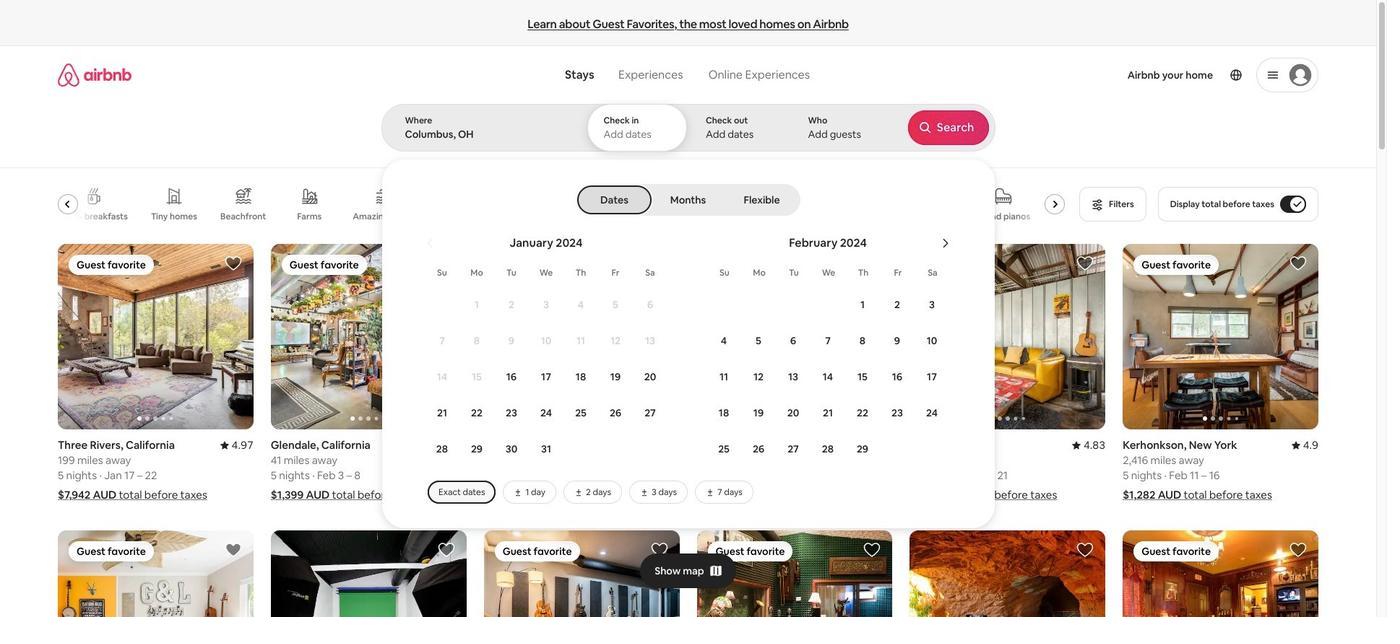 Task type: vqa. For each thing, say whether or not it's contained in the screenshot.
SWITCH TO HOSTING link
no



Task type: describe. For each thing, give the bounding box(es) containing it.
add to wishlist: glendale, california image
[[438, 255, 455, 272]]

add to wishlist: nashville, tennessee image
[[651, 542, 668, 559]]

add to wishlist: oaxaca, mexico image
[[651, 255, 668, 272]]

add to wishlist: saugerties, new york image
[[864, 255, 881, 272]]

add to wishlist: la mesa, california image
[[225, 542, 242, 559]]

profile element
[[833, 46, 1319, 104]]

what can we help you find? tab list
[[553, 59, 696, 91]]

add to wishlist: kerhonkson, new york image
[[1290, 255, 1307, 272]]

4.83 out of 5 average rating image
[[1072, 439, 1106, 453]]



Task type: locate. For each thing, give the bounding box(es) containing it.
4.9 out of 5 average rating image
[[440, 439, 467, 453], [1292, 439, 1319, 453]]

4.9 out of 5 average rating image for add to wishlist: glendale, california image
[[440, 439, 467, 453]]

group
[[58, 176, 1071, 233], [58, 244, 253, 430], [271, 244, 467, 430], [484, 244, 680, 430], [697, 244, 893, 430], [910, 244, 1106, 430], [1123, 244, 1319, 430], [58, 531, 253, 618], [271, 531, 467, 618], [484, 531, 680, 618], [697, 531, 893, 618], [910, 531, 1106, 618], [1123, 531, 1319, 618]]

tab panel
[[381, 104, 1387, 529]]

None search field
[[381, 46, 1387, 529]]

add to wishlist: three rivers, california image
[[225, 255, 242, 272]]

add to wishlist: covington, georgia image
[[1290, 542, 1307, 559]]

1 4.9 out of 5 average rating image from the left
[[440, 439, 467, 453]]

add to wishlist: boulder, utah image
[[1077, 542, 1094, 559]]

add to wishlist: atlanta, georgia image
[[1077, 255, 1094, 272]]

Search destinations search field
[[405, 128, 563, 141]]

add to wishlist: franklin, tennessee image
[[438, 542, 455, 559]]

add to wishlist: redwood valley, california image
[[864, 542, 881, 559]]

1 horizontal spatial 4.9 out of 5 average rating image
[[1292, 439, 1319, 453]]

2 4.9 out of 5 average rating image from the left
[[1292, 439, 1319, 453]]

calendar application
[[399, 220, 1387, 504]]

tab list
[[579, 184, 798, 216]]

4.94 out of 5 average rating image
[[859, 439, 893, 453]]

4.9 out of 5 average rating image for add to wishlist: kerhonkson, new york image at the top right
[[1292, 439, 1319, 453]]

4.97 out of 5 average rating image
[[220, 439, 253, 453]]

0 horizontal spatial 4.9 out of 5 average rating image
[[440, 439, 467, 453]]



